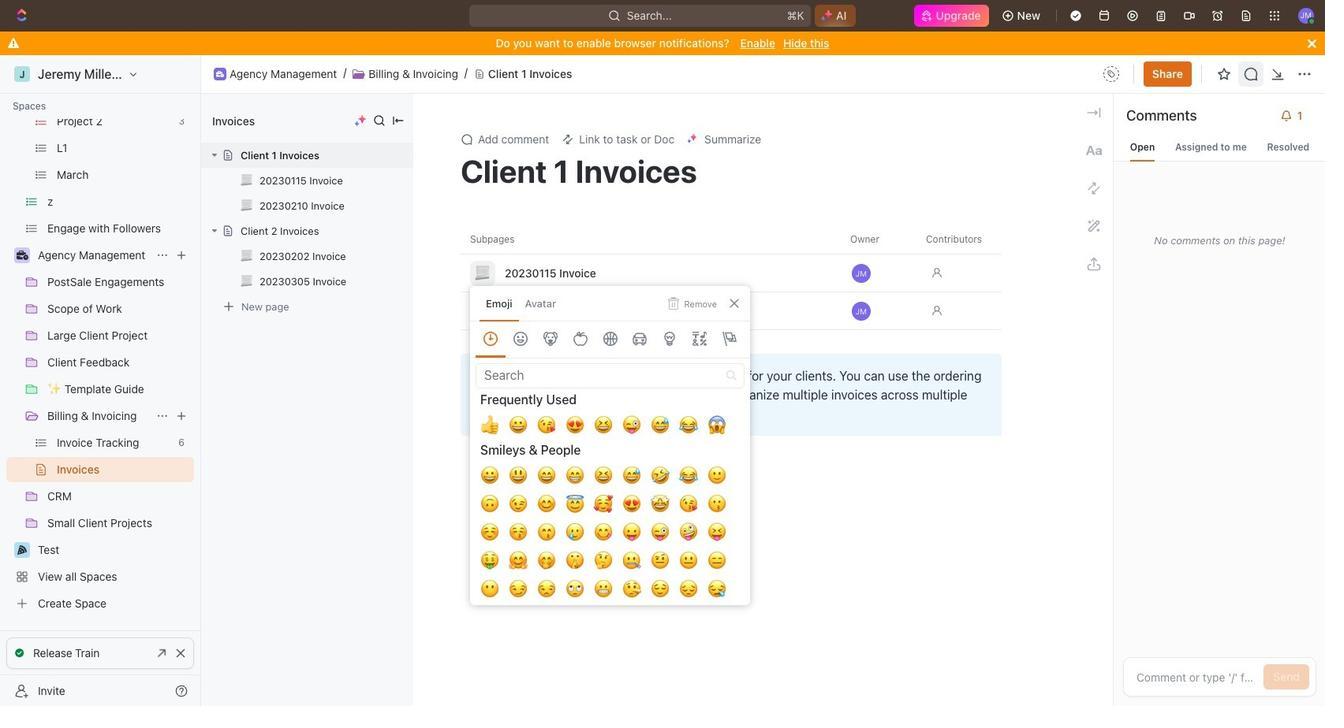Task type: describe. For each thing, give the bounding box(es) containing it.
tree inside sidebar navigation
[[6, 2, 194, 617]]

list of emoji element
[[471, 388, 749, 707]]

Search search field
[[476, 364, 745, 388]]

business time image
[[16, 251, 28, 260]]

smileys & people element
[[476, 439, 745, 707]]

clear image
[[727, 371, 737, 381]]



Task type: vqa. For each thing, say whether or not it's contained in the screenshot.
Team
no



Task type: locate. For each thing, give the bounding box(es) containing it.
business time image
[[216, 71, 224, 77]]

frequently used element
[[476, 388, 745, 439]]

tree
[[6, 2, 194, 617]]

sidebar navigation
[[0, 0, 201, 707]]



